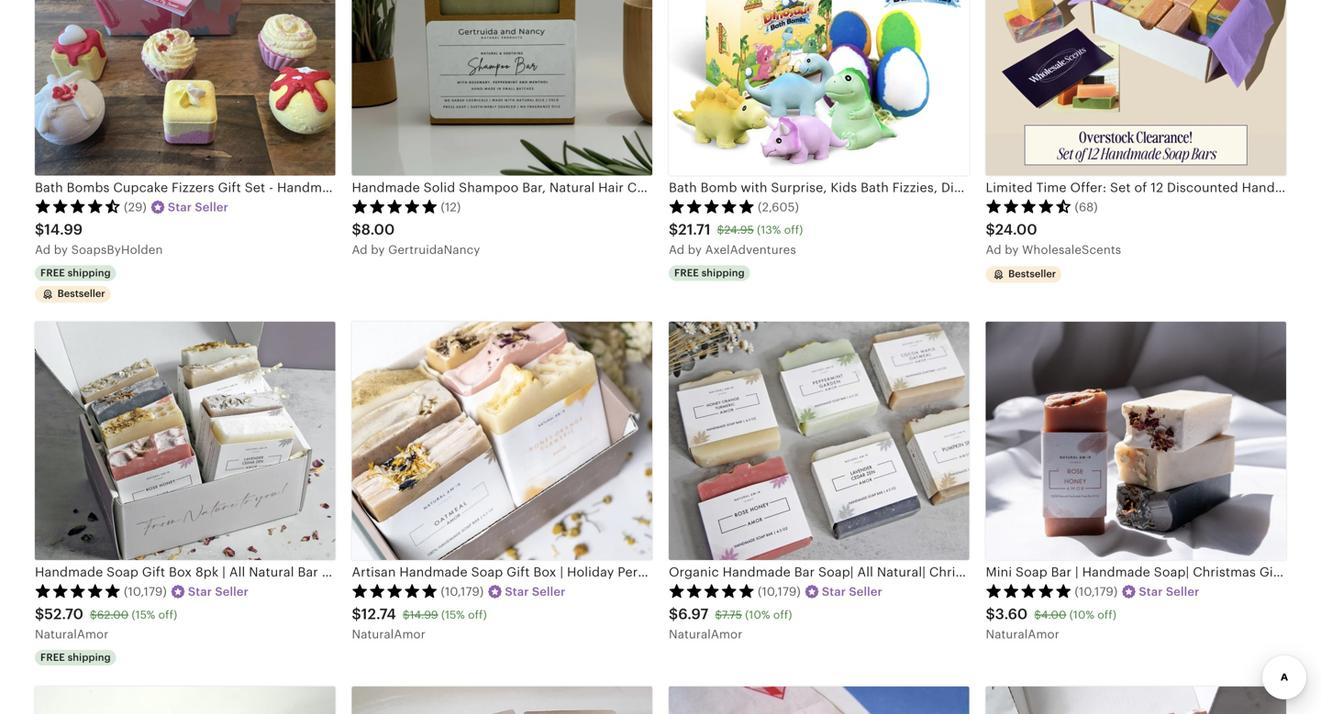 Task type: vqa. For each thing, say whether or not it's contained in the screenshot.
2nd NaturalAmor from the left
yes



Task type: describe. For each thing, give the bounding box(es) containing it.
d inside $ 21.71 $ 24.95 (13% off) a d b y axeladventures
[[677, 243, 685, 257]]

free for 21.71
[[674, 267, 699, 279]]

4.5 out of 5 stars image for 24.00
[[986, 199, 1072, 214]]

limited time offer: set of 12 discounted handmade s
[[986, 180, 1321, 195]]

off) for 52.70
[[158, 609, 177, 621]]

all natural soap gift box | best holiday gift | handmade artisan soap | self care| personalized gift for her image
[[986, 687, 1286, 715]]

off) for 12.74
[[468, 609, 487, 621]]

5 out of 5 stars image up 8.00
[[352, 199, 438, 214]]

free shipping for 52.70
[[40, 652, 111, 664]]

s
[[1314, 180, 1321, 195]]

21.71
[[678, 222, 711, 238]]

52.70
[[44, 606, 83, 623]]

(2,605)
[[758, 200, 799, 214]]

2 handmade from the left
[[1242, 180, 1310, 195]]

5 out of 5 stars image for 52.70
[[35, 584, 121, 599]]

gertruidanancy
[[388, 243, 480, 257]]

$ inside $ 14.99 a d b y soapsbyholden
[[35, 222, 44, 238]]

(12)
[[441, 200, 461, 214]]

star seller for 12.74
[[505, 585, 566, 599]]

24.95
[[724, 224, 754, 236]]

a inside $ 21.71 $ 24.95 (13% off) a d b y axeladventures
[[669, 243, 677, 257]]

a for 14.99
[[35, 243, 43, 257]]

solid
[[424, 180, 455, 195]]

naturalamor for 3.60
[[986, 628, 1059, 642]]

hair
[[598, 180, 624, 195]]

seller for 3.60
[[1166, 585, 1199, 599]]

$ 52.70 $ 62.00 (15% off) naturalamor
[[35, 606, 177, 642]]

5 out of 5 stars image for 21.71
[[669, 199, 755, 214]]

handmade solid shampoo bar, natural hair care, zero waste, vegan shampoo, plastic free
[[352, 180, 922, 195]]

soapsbyholden
[[71, 243, 163, 257]]

1 handmade from the left
[[352, 180, 420, 195]]

y for 14.99
[[61, 243, 68, 257]]

12.74
[[361, 606, 396, 623]]

natural
[[549, 180, 595, 195]]

star for 6.97
[[822, 585, 846, 599]]

$ 3.60 $ 4.00 (10% off) naturalamor
[[986, 606, 1116, 642]]

3.60
[[995, 606, 1028, 623]]

off) for 6.97
[[773, 609, 792, 621]]

star seller for 6.97
[[822, 585, 882, 599]]

time
[[1036, 180, 1067, 195]]

naturalamor for 6.97
[[669, 628, 743, 642]]

big  potato soap, realistic looking potato shaped handcrafted soap, funny gift for potato lover, office party gift, friend prank gift image
[[35, 687, 335, 715]]

$ 14.99 a d b y soapsbyholden
[[35, 222, 163, 257]]

y for 24.00
[[1012, 243, 1019, 257]]

b for 14.99
[[54, 243, 62, 257]]

(10,179) for 12.74
[[441, 585, 484, 599]]

0 vertical spatial bestseller
[[1008, 268, 1056, 280]]

(29)
[[124, 200, 147, 214]]

artisan handmade soap gift box | holiday personalized gift | unique holiday gift| christmas gift image
[[352, 322, 652, 561]]

discounted
[[1167, 180, 1238, 195]]

1 vertical spatial bestseller
[[57, 288, 105, 299]]

$ 12.74 $ 14.99 (15% off) naturalamor
[[352, 606, 487, 642]]

(13%
[[757, 224, 781, 236]]

star for 3.60
[[1139, 585, 1163, 599]]

(15% for 12.74
[[441, 609, 465, 621]]

wholesalescents
[[1022, 243, 1121, 257]]

b for 24.00
[[1005, 243, 1013, 257]]

6.97
[[678, 606, 709, 623]]

a for 24.00
[[986, 243, 994, 257]]

limited time offer: set of 12 discounted handmade soap bars | overstock clearance! image
[[986, 0, 1286, 176]]

organic handmade bar soap| all natural|  christmas gift| essential oils scented| artisan soap| gifts for her| birthday gift image
[[669, 322, 969, 561]]

star seller for 52.70
[[188, 585, 249, 599]]

24.00
[[995, 222, 1037, 238]]

offer:
[[1070, 180, 1107, 195]]

4.00
[[1041, 609, 1066, 621]]



Task type: locate. For each thing, give the bounding box(es) containing it.
naturalamor
[[35, 628, 109, 642], [352, 628, 426, 642], [669, 628, 743, 642], [986, 628, 1059, 642]]

62.00
[[97, 609, 129, 621]]

(15% for 52.70
[[132, 609, 155, 621]]

0 horizontal spatial bestseller
[[57, 288, 105, 299]]

seller
[[195, 200, 228, 214], [215, 585, 249, 599], [532, 585, 566, 599], [849, 585, 882, 599], [1166, 585, 1199, 599]]

14.99 right 12.74
[[410, 609, 438, 621]]

(10,179) for 52.70
[[124, 585, 167, 599]]

off)
[[784, 224, 803, 236], [158, 609, 177, 621], [468, 609, 487, 621], [773, 609, 792, 621], [1098, 609, 1116, 621]]

off) inside $ 21.71 $ 24.95 (13% off) a d b y axeladventures
[[784, 224, 803, 236]]

hot dog soap set - fun soap, hotdog soap, gag gift, food soap, loveleesoaps, fake food soap, novelty bath, gag gift, prank soap, dog soap image
[[669, 687, 969, 715]]

$ 21.71 $ 24.95 (13% off) a d b y axeladventures
[[669, 222, 803, 257]]

off) for 3.60
[[1098, 609, 1116, 621]]

1 y from the left
[[61, 243, 68, 257]]

off) inside $ 12.74 $ 14.99 (15% off) naturalamor
[[468, 609, 487, 621]]

off) right (13%
[[784, 224, 803, 236]]

0 horizontal spatial handmade
[[352, 180, 420, 195]]

limited
[[986, 180, 1033, 195]]

1 horizontal spatial bestseller
[[1008, 268, 1056, 280]]

14.99 inside $ 12.74 $ 14.99 (15% off) naturalamor
[[410, 609, 438, 621]]

shipping for 21.71
[[702, 267, 745, 279]]

seller for 12.74
[[532, 585, 566, 599]]

star seller for 3.60
[[1139, 585, 1199, 599]]

bar,
[[522, 180, 546, 195]]

bath bomb with surprise, kids bath fizzies, dinosaur bath toys, dino eggs, christmas gift for boys 3, 4, 5, 6 years old, birthday boy image
[[669, 0, 969, 176]]

bestseller down $ 24.00 a d b y wholesalescents
[[1008, 268, 1056, 280]]

star for 52.70
[[188, 585, 212, 599]]

0 horizontal spatial (10%
[[745, 609, 770, 621]]

naturalamor inside $ 6.97 $ 7.75 (10% off) naturalamor
[[669, 628, 743, 642]]

free down 52.70 at the left bottom
[[40, 652, 65, 664]]

0 vertical spatial 14.99
[[44, 222, 83, 238]]

(15% right 12.74
[[441, 609, 465, 621]]

shampoo,
[[784, 180, 847, 195]]

12
[[1151, 180, 1163, 195]]

(10,179) up $ 3.60 $ 4.00 (10% off) naturalamor
[[1075, 585, 1118, 599]]

y down 21.71
[[695, 243, 702, 257]]

1 horizontal spatial handmade
[[1242, 180, 1310, 195]]

(10% inside $ 6.97 $ 7.75 (10% off) naturalamor
[[745, 609, 770, 621]]

free shipping down 52.70 at the left bottom
[[40, 652, 111, 664]]

b inside $ 8.00 a d b y gertruidanancy
[[371, 243, 379, 257]]

d inside $ 8.00 a d b y gertruidanancy
[[360, 243, 368, 257]]

2 4.5 out of 5 stars image from the left
[[986, 199, 1072, 214]]

d inside $ 14.99 a d b y soapsbyholden
[[43, 243, 51, 257]]

4 (10,179) from the left
[[1075, 585, 1118, 599]]

b
[[54, 243, 62, 257], [371, 243, 379, 257], [688, 243, 696, 257], [1005, 243, 1013, 257]]

2 d from the left
[[360, 243, 368, 257]]

3 y from the left
[[695, 243, 702, 257]]

(15% inside $ 12.74 $ 14.99 (15% off) naturalamor
[[441, 609, 465, 621]]

b inside $ 24.00 a d b y wholesalescents
[[1005, 243, 1013, 257]]

$ 6.97 $ 7.75 (10% off) naturalamor
[[669, 606, 792, 642]]

2 y from the left
[[378, 243, 385, 257]]

1 (10% from the left
[[745, 609, 770, 621]]

2 naturalamor from the left
[[352, 628, 426, 642]]

a for 8.00
[[352, 243, 360, 257]]

a inside $ 14.99 a d b y soapsbyholden
[[35, 243, 43, 257]]

star
[[168, 200, 192, 214], [188, 585, 212, 599], [505, 585, 529, 599], [822, 585, 846, 599], [1139, 585, 1163, 599]]

naturalamor down the 6.97
[[669, 628, 743, 642]]

d for 8.00
[[360, 243, 368, 257]]

naturalamor down 3.60 on the bottom of page
[[986, 628, 1059, 642]]

4 b from the left
[[1005, 243, 1013, 257]]

3 naturalamor from the left
[[669, 628, 743, 642]]

zero
[[664, 180, 692, 195]]

y left soapsbyholden
[[61, 243, 68, 257]]

shipping for 52.70
[[68, 652, 111, 664]]

naturalamor down 52.70 at the left bottom
[[35, 628, 109, 642]]

vegan
[[741, 180, 780, 195]]

0 horizontal spatial 4.5 out of 5 stars image
[[35, 199, 121, 214]]

2 (15% from the left
[[441, 609, 465, 621]]

3 a from the left
[[669, 243, 677, 257]]

(10,179)
[[124, 585, 167, 599], [441, 585, 484, 599], [758, 585, 801, 599], [1075, 585, 1118, 599]]

d for 14.99
[[43, 243, 51, 257]]

5 out of 5 stars image up the 6.97
[[669, 584, 755, 599]]

1 a from the left
[[35, 243, 43, 257]]

free down 21.71
[[674, 267, 699, 279]]

1 naturalamor from the left
[[35, 628, 109, 642]]

d inside $ 24.00 a d b y wholesalescents
[[994, 243, 1001, 257]]

4.5 out of 5 stars image for 14.99
[[35, 199, 121, 214]]

b for 8.00
[[371, 243, 379, 257]]

off) up pressed flower soap, flower soap, floral soap, gift soap, handmade soap, bridesmaid gifts, bridal shower gift, baby shower gift "image" at the bottom of page
[[468, 609, 487, 621]]

4 d from the left
[[994, 243, 1001, 257]]

off) inside $ 52.70 $ 62.00 (15% off) naturalamor
[[158, 609, 177, 621]]

2 (10,179) from the left
[[441, 585, 484, 599]]

5 out of 5 stars image up 52.70 at the left bottom
[[35, 584, 121, 599]]

14.99
[[44, 222, 83, 238], [410, 609, 438, 621]]

d down 8.00
[[360, 243, 368, 257]]

1 (10,179) from the left
[[124, 585, 167, 599]]

3 d from the left
[[677, 243, 685, 257]]

handmade soap gift box 8pk | all natural bar soap gift| personalized gift for her|self care package image
[[35, 322, 335, 561]]

4.5 out of 5 stars image
[[35, 199, 121, 214], [986, 199, 1072, 214]]

(10% for 6.97
[[745, 609, 770, 621]]

a inside $ 8.00 a d b y gertruidanancy
[[352, 243, 360, 257]]

14.99 up soapsbyholden
[[44, 222, 83, 238]]

y down 8.00
[[378, 243, 385, 257]]

d down 21.71
[[677, 243, 685, 257]]

$ inside $ 8.00 a d b y gertruidanancy
[[352, 222, 361, 238]]

2 (10% from the left
[[1069, 609, 1095, 621]]

star for 12.74
[[505, 585, 529, 599]]

5 out of 5 stars image for 6.97
[[669, 584, 755, 599]]

naturalamor for 12.74
[[352, 628, 426, 642]]

a down limited
[[986, 243, 994, 257]]

y inside $ 14.99 a d b y soapsbyholden
[[61, 243, 68, 257]]

y down 24.00
[[1012, 243, 1019, 257]]

a left gertruidanancy
[[352, 243, 360, 257]]

b down 21.71
[[688, 243, 696, 257]]

(10% right 4.00
[[1069, 609, 1095, 621]]

y inside $ 8.00 a d b y gertruidanancy
[[378, 243, 385, 257]]

(10% inside $ 3.60 $ 4.00 (10% off) naturalamor
[[1069, 609, 1095, 621]]

free
[[40, 267, 65, 279], [674, 267, 699, 279], [40, 652, 65, 664]]

bestseller down soapsbyholden
[[57, 288, 105, 299]]

free shipping down $ 14.99 a d b y soapsbyholden
[[40, 267, 111, 279]]

b inside $ 21.71 $ 24.95 (13% off) a d b y axeladventures
[[688, 243, 696, 257]]

off) for 21.71
[[784, 224, 803, 236]]

4.5 out of 5 stars image up $ 14.99 a d b y soapsbyholden
[[35, 199, 121, 214]]

b down 24.00
[[1005, 243, 1013, 257]]

waste,
[[696, 180, 738, 195]]

1 vertical spatial 14.99
[[410, 609, 438, 621]]

$
[[35, 222, 44, 238], [352, 222, 361, 238], [669, 222, 678, 238], [986, 222, 995, 238], [717, 224, 724, 236], [35, 606, 44, 623], [352, 606, 361, 623], [669, 606, 678, 623], [986, 606, 995, 623], [90, 609, 97, 621], [403, 609, 410, 621], [715, 609, 722, 621], [1034, 609, 1041, 621]]

b left soapsbyholden
[[54, 243, 62, 257]]

care,
[[627, 180, 661, 195]]

(10,179) for 6.97
[[758, 585, 801, 599]]

mini soap bar | handmade soap| christmas gift| all natural | organic | gift for her| bridesmaid gift| birthday gift image
[[986, 322, 1286, 561]]

pressed flower soap, flower soap, floral soap, gift soap, handmade soap, bridesmaid gifts, bridal shower gift, baby shower gift image
[[352, 687, 652, 715]]

5 out of 5 stars image up 3.60 on the bottom of page
[[986, 584, 1072, 599]]

(15%
[[132, 609, 155, 621], [441, 609, 465, 621]]

1 (15% from the left
[[132, 609, 155, 621]]

a left soapsbyholden
[[35, 243, 43, 257]]

(10,179) up 62.00 on the bottom left of the page
[[124, 585, 167, 599]]

(10,179) up $ 12.74 $ 14.99 (15% off) naturalamor
[[441, 585, 484, 599]]

(10% right 7.75
[[745, 609, 770, 621]]

naturalamor inside $ 3.60 $ 4.00 (10% off) naturalamor
[[986, 628, 1059, 642]]

8.00
[[361, 222, 395, 238]]

y
[[61, 243, 68, 257], [378, 243, 385, 257], [695, 243, 702, 257], [1012, 243, 1019, 257]]

$ 8.00 a d b y gertruidanancy
[[352, 222, 480, 257]]

1 b from the left
[[54, 243, 62, 257]]

set
[[1110, 180, 1131, 195]]

d for 24.00
[[994, 243, 1001, 257]]

5 out of 5 stars image
[[352, 199, 438, 214], [669, 199, 755, 214], [35, 584, 121, 599], [352, 584, 438, 599], [669, 584, 755, 599], [986, 584, 1072, 599]]

naturalamor inside $ 12.74 $ 14.99 (15% off) naturalamor
[[352, 628, 426, 642]]

y inside $ 21.71 $ 24.95 (13% off) a d b y axeladventures
[[695, 243, 702, 257]]

0 horizontal spatial (15%
[[132, 609, 155, 621]]

handmade up 8.00
[[352, 180, 420, 195]]

$ 24.00 a d b y wholesalescents
[[986, 222, 1121, 257]]

1 horizontal spatial 4.5 out of 5 stars image
[[986, 199, 1072, 214]]

5 out of 5 stars image up 12.74
[[352, 584, 438, 599]]

free
[[895, 180, 922, 195]]

plastic
[[851, 180, 891, 195]]

of
[[1134, 180, 1147, 195]]

handmade left s
[[1242, 180, 1310, 195]]

$ inside $ 24.00 a d b y wholesalescents
[[986, 222, 995, 238]]

b inside $ 14.99 a d b y soapsbyholden
[[54, 243, 62, 257]]

off) inside $ 6.97 $ 7.75 (10% off) naturalamor
[[773, 609, 792, 621]]

shipping down $ 14.99 a d b y soapsbyholden
[[68, 267, 111, 279]]

5 out of 5 stars image for 12.74
[[352, 584, 438, 599]]

4.5 out of 5 stars image up 24.00
[[986, 199, 1072, 214]]

4 naturalamor from the left
[[986, 628, 1059, 642]]

free shipping
[[40, 267, 111, 279], [674, 267, 745, 279], [40, 652, 111, 664]]

free down $ 14.99 a d b y soapsbyholden
[[40, 267, 65, 279]]

2 a from the left
[[352, 243, 360, 257]]

5 out of 5 stars image down the waste,
[[669, 199, 755, 214]]

3 b from the left
[[688, 243, 696, 257]]

seller for 6.97
[[849, 585, 882, 599]]

free shipping down $ 21.71 $ 24.95 (13% off) a d b y axeladventures
[[674, 267, 745, 279]]

shampoo
[[459, 180, 519, 195]]

handmade solid shampoo bar, natural hair care, zero waste, vegan shampoo, plastic free image
[[352, 0, 652, 176]]

seller for 52.70
[[215, 585, 249, 599]]

naturalamor for 52.70
[[35, 628, 109, 642]]

y inside $ 24.00 a d b y wholesalescents
[[1012, 243, 1019, 257]]

3 (10,179) from the left
[[758, 585, 801, 599]]

naturalamor inside $ 52.70 $ 62.00 (15% off) naturalamor
[[35, 628, 109, 642]]

a inside $ 24.00 a d b y wholesalescents
[[986, 243, 994, 257]]

d down 24.00
[[994, 243, 1001, 257]]

(10% for 3.60
[[1069, 609, 1095, 621]]

bestseller
[[1008, 268, 1056, 280], [57, 288, 105, 299]]

1 d from the left
[[43, 243, 51, 257]]

14.99 inside $ 14.99 a d b y soapsbyholden
[[44, 222, 83, 238]]

star seller
[[168, 200, 228, 214], [188, 585, 249, 599], [505, 585, 566, 599], [822, 585, 882, 599], [1139, 585, 1199, 599]]

d left soapsbyholden
[[43, 243, 51, 257]]

free for 52.70
[[40, 652, 65, 664]]

off) inside $ 3.60 $ 4.00 (10% off) naturalamor
[[1098, 609, 1116, 621]]

shipping down $ 52.70 $ 62.00 (15% off) naturalamor
[[68, 652, 111, 664]]

1 horizontal spatial (15%
[[441, 609, 465, 621]]

(10%
[[745, 609, 770, 621], [1069, 609, 1095, 621]]

bath bombs cupcake fizzers gift set - handmade and organic 6 pcs bath bombs with natural ingredients image
[[35, 0, 335, 176]]

7.75
[[722, 609, 742, 621]]

naturalamor down 12.74
[[352, 628, 426, 642]]

(10,179) up $ 6.97 $ 7.75 (10% off) naturalamor
[[758, 585, 801, 599]]

a
[[35, 243, 43, 257], [352, 243, 360, 257], [669, 243, 677, 257], [986, 243, 994, 257]]

free shipping for 21.71
[[674, 267, 745, 279]]

y for 8.00
[[378, 243, 385, 257]]

1 4.5 out of 5 stars image from the left
[[35, 199, 121, 214]]

off) right 7.75
[[773, 609, 792, 621]]

4 a from the left
[[986, 243, 994, 257]]

2 b from the left
[[371, 243, 379, 257]]

0 horizontal spatial 14.99
[[44, 222, 83, 238]]

off) right 62.00 on the bottom left of the page
[[158, 609, 177, 621]]

(68)
[[1075, 200, 1098, 214]]

shipping down the axeladventures
[[702, 267, 745, 279]]

(15% right 62.00 on the bottom left of the page
[[132, 609, 155, 621]]

1 horizontal spatial (10%
[[1069, 609, 1095, 621]]

axeladventures
[[705, 243, 796, 257]]

off) right 4.00
[[1098, 609, 1116, 621]]

5 out of 5 stars image for 3.60
[[986, 584, 1072, 599]]

a down zero
[[669, 243, 677, 257]]

handmade
[[352, 180, 420, 195], [1242, 180, 1310, 195]]

(10,179) for 3.60
[[1075, 585, 1118, 599]]

4 y from the left
[[1012, 243, 1019, 257]]

shipping
[[68, 267, 111, 279], [702, 267, 745, 279], [68, 652, 111, 664]]

(15% inside $ 52.70 $ 62.00 (15% off) naturalamor
[[132, 609, 155, 621]]

b down 8.00
[[371, 243, 379, 257]]

d
[[43, 243, 51, 257], [360, 243, 368, 257], [677, 243, 685, 257], [994, 243, 1001, 257]]

1 horizontal spatial 14.99
[[410, 609, 438, 621]]



